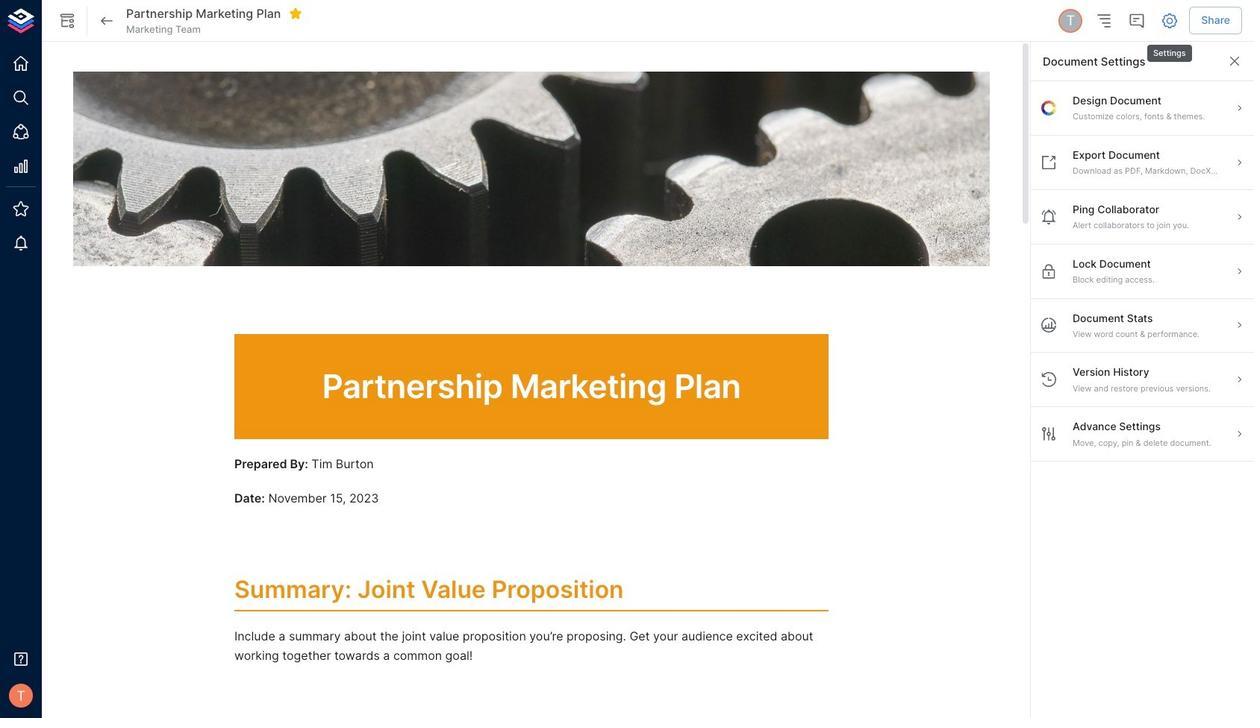 Task type: describe. For each thing, give the bounding box(es) containing it.
table of contents image
[[1095, 12, 1113, 29]]

comments image
[[1128, 12, 1146, 29]]



Task type: locate. For each thing, give the bounding box(es) containing it.
go back image
[[98, 12, 116, 29]]

show wiki image
[[58, 12, 76, 29]]

tooltip
[[1146, 34, 1194, 64]]

settings image
[[1161, 12, 1179, 29]]

remove favorite image
[[289, 7, 303, 20]]



Task type: vqa. For each thing, say whether or not it's contained in the screenshot.
Settings image
yes



